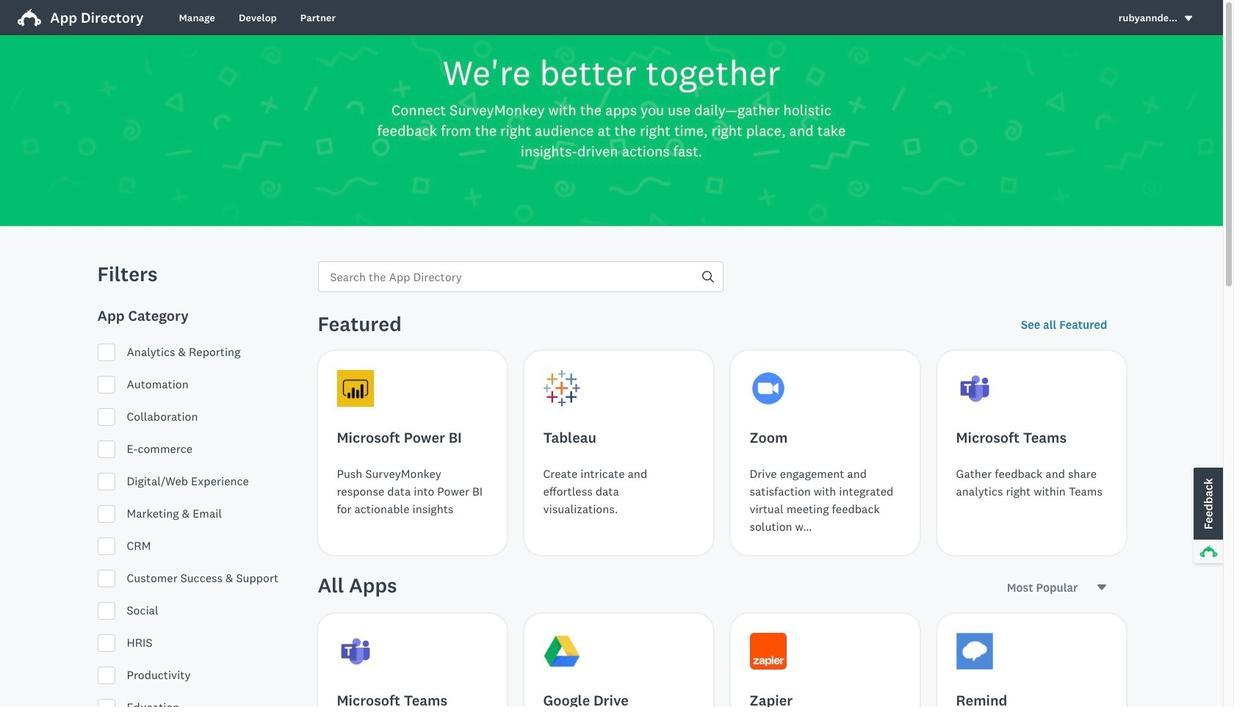 Task type: vqa. For each thing, say whether or not it's contained in the screenshot.
Zoom image
yes



Task type: locate. For each thing, give the bounding box(es) containing it.
0 vertical spatial microsoft teams image
[[956, 370, 993, 407]]

microsoft power bi image
[[337, 370, 374, 407]]

microsoft teams image
[[956, 370, 993, 407], [337, 633, 374, 670]]

0 horizontal spatial microsoft teams image
[[337, 633, 374, 670]]

Search the App Directory text field
[[319, 262, 702, 292]]

1 vertical spatial microsoft teams image
[[337, 633, 374, 670]]

1 brand logo image from the top
[[18, 6, 41, 29]]

dropdown arrow icon image
[[1184, 13, 1194, 24], [1185, 16, 1193, 21]]

zoom image
[[750, 370, 787, 407]]

brand logo image
[[18, 6, 41, 29], [18, 9, 41, 26]]

2 brand logo image from the top
[[18, 9, 41, 26]]

remind image
[[956, 633, 993, 670]]

search image
[[702, 271, 714, 283], [702, 271, 714, 283]]



Task type: describe. For each thing, give the bounding box(es) containing it.
google drive image
[[543, 633, 580, 670]]

tableau image
[[543, 370, 580, 407]]

zapier image
[[750, 633, 787, 670]]

open sort image
[[1097, 585, 1106, 591]]

open sort image
[[1096, 582, 1108, 594]]

1 horizontal spatial microsoft teams image
[[956, 370, 993, 407]]



